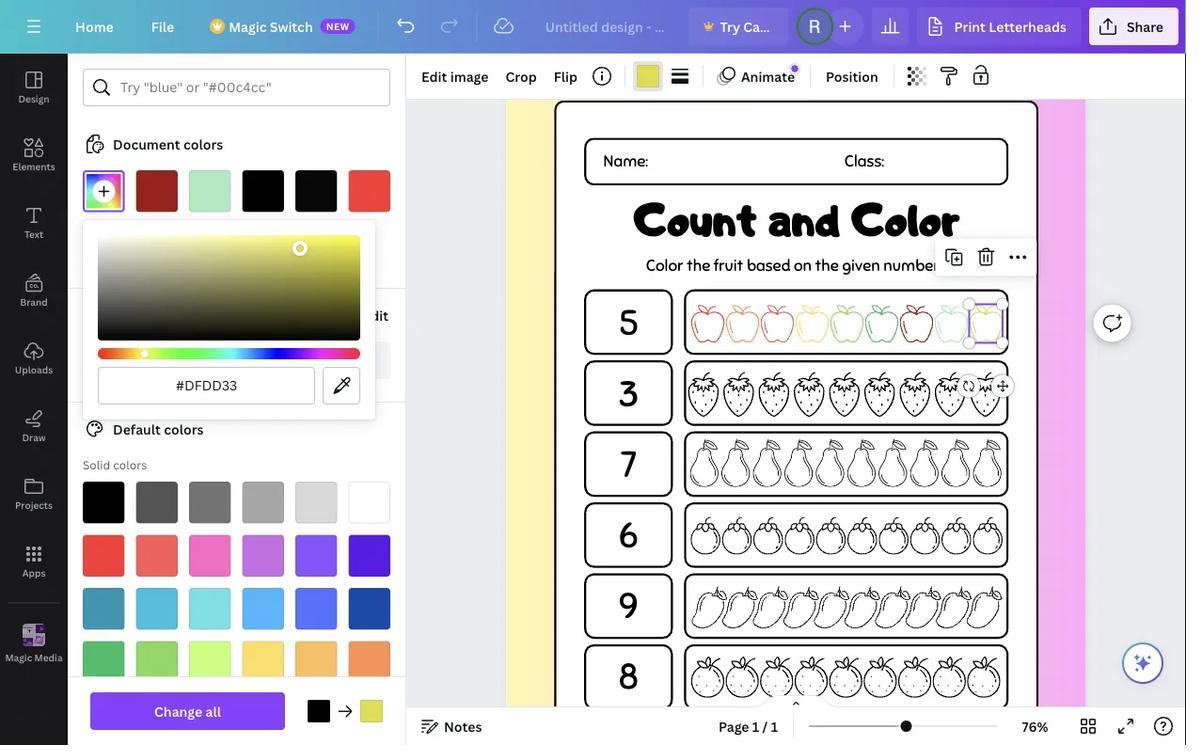 Task type: vqa. For each thing, say whether or not it's contained in the screenshot.
Orange #Ff914D ICON
yes



Task type: describe. For each thing, give the bounding box(es) containing it.
change all button
[[90, 692, 285, 730]]

7
[[620, 443, 637, 487]]

gray #737373 image
[[189, 482, 231, 524]]

text button
[[0, 189, 68, 257]]

0 horizontal spatial color
[[646, 256, 683, 276]]

change all
[[154, 702, 221, 720]]

Design title text field
[[530, 8, 681, 45]]

position button
[[819, 61, 886, 91]]

76%
[[1022, 717, 1049, 735]]

violet #5e17eb image
[[349, 535, 390, 577]]

coral red #ff5757 image
[[136, 535, 178, 577]]

5
[[619, 301, 639, 346]]

8
[[618, 655, 639, 699]]

canva assistant image
[[1132, 652, 1154, 675]]

3
[[618, 372, 639, 416]]

edit button
[[361, 296, 390, 334]]

print letterheads button
[[917, 8, 1082, 45]]

2 the from the left
[[815, 256, 839, 276]]

notes button
[[414, 711, 490, 741]]

page
[[719, 717, 749, 735]]

projects button
[[0, 460, 68, 528]]

try
[[720, 17, 740, 35]]

default colors
[[113, 420, 204, 438]]

black #000000 image
[[83, 482, 125, 524]]

main menu bar
[[0, 0, 1186, 54]]

on
[[794, 256, 812, 276]]

aqua blue #0cc0df image
[[136, 588, 178, 630]]

dark turquoise #0097b2 image
[[83, 588, 125, 630]]

crop
[[506, 67, 537, 85]]

magenta #cb6ce6 image
[[242, 535, 284, 577]]

aqua blue #0cc0df image
[[136, 588, 178, 630]]

share button
[[1089, 8, 1179, 45]]

violet #5e17eb image
[[349, 535, 390, 577]]

coral red #ff5757 image
[[136, 535, 178, 577]]

document
[[113, 135, 180, 153]]

draw
[[22, 431, 46, 444]]

edit for edit
[[363, 306, 389, 324]]

flip
[[554, 67, 578, 85]]

edit image
[[422, 67, 489, 85]]

text
[[24, 228, 43, 240]]

brand kit
[[113, 306, 173, 324]]

animate
[[741, 67, 795, 85]]

2 1 from the left
[[771, 717, 778, 735]]

class:
[[844, 152, 884, 172]]

purple #8c52ff image
[[295, 535, 337, 577]]

colors for document colors
[[183, 135, 223, 153]]

draw button
[[0, 392, 68, 460]]

new image
[[791, 65, 799, 72]]

document colors
[[113, 135, 223, 153]]

light blue #38b6ff image
[[242, 588, 284, 630]]

grass green #7ed957 image
[[136, 641, 178, 683]]

all
[[206, 702, 221, 720]]

/
[[763, 717, 768, 735]]

green #00bf63 image
[[83, 641, 125, 683]]

new
[[326, 20, 350, 32]]

position
[[826, 67, 879, 85]]

add a new color image
[[83, 170, 125, 212]]

home
[[75, 17, 114, 35]]

brand
[[238, 351, 276, 369]]

9
[[619, 584, 638, 629]]

magic media
[[5, 651, 63, 664]]

name:
[[603, 152, 648, 172]]

1 1 from the left
[[753, 717, 760, 735]]

color the fruit based on the given numbers
[[646, 256, 947, 276]]

print letterheads
[[955, 17, 1067, 35]]

#070707 image
[[295, 170, 337, 212]]

image
[[450, 67, 489, 85]]

design
[[18, 92, 49, 105]]

1 horizontal spatial #000000 image
[[308, 700, 330, 723]]

elements
[[12, 160, 55, 173]]



Task type: locate. For each thing, give the bounding box(es) containing it.
Hex color code text field
[[110, 368, 303, 404]]

apps button
[[0, 528, 68, 596]]

0 horizontal spatial the
[[687, 256, 711, 276]]

1
[[753, 717, 760, 735], [771, 717, 778, 735]]

default
[[113, 420, 161, 438]]

brand button
[[0, 257, 68, 325]]

#dfdd33 image
[[637, 65, 660, 88], [637, 65, 660, 88], [360, 700, 383, 723], [360, 700, 383, 723]]

edit inside button
[[363, 306, 389, 324]]

0 horizontal spatial #000000 image
[[242, 170, 284, 212]]

0 vertical spatial #000000 image
[[242, 170, 284, 212]]

light blue #38b6ff image
[[242, 588, 284, 630]]

0 horizontal spatial 1
[[753, 717, 760, 735]]

letterheads
[[989, 17, 1067, 35]]

76% button
[[1005, 711, 1066, 741]]

print
[[955, 17, 986, 35]]

switch
[[270, 17, 313, 35]]

solid colors
[[83, 457, 147, 472]]

add
[[177, 351, 203, 369]]

1 vertical spatial #000000 image
[[308, 700, 330, 723]]

try canva pro
[[720, 17, 808, 35]]

#a21111 image
[[136, 170, 178, 212], [136, 170, 178, 212]]

the
[[687, 256, 711, 276], [815, 256, 839, 276]]

color down count
[[646, 256, 683, 276]]

dark gray #545454 image
[[136, 482, 178, 524]]

side panel tab list
[[0, 54, 68, 678]]

brand inside 'button'
[[20, 295, 48, 308]]

green #00bf63 image
[[83, 641, 125, 683]]

magic
[[229, 17, 267, 35], [5, 651, 32, 664]]

#070707 image
[[295, 170, 337, 212]]

add your brand colors
[[177, 351, 319, 369]]

grass green #7ed957 image
[[136, 641, 178, 683]]

based
[[747, 256, 790, 276]]

apps
[[22, 566, 46, 579]]

1 horizontal spatial 1
[[771, 717, 778, 735]]

gray #737373 image
[[189, 482, 231, 524]]

page 1 / 1
[[719, 717, 778, 735]]

share
[[1127, 17, 1164, 35]]

solid
[[83, 457, 110, 472]]

yellow #ffde59 image
[[242, 641, 284, 683], [242, 641, 284, 683]]

orange #ff914d image
[[349, 641, 390, 683], [349, 641, 390, 683]]

add your brand colors button
[[83, 342, 390, 379]]

brand for brand kit
[[113, 306, 152, 324]]

home link
[[60, 8, 129, 45]]

kit
[[155, 306, 173, 324]]

1 vertical spatial edit
[[363, 306, 389, 324]]

6
[[619, 513, 638, 558]]

Try "blue" or "#00c4cc" search field
[[120, 70, 378, 105]]

colors
[[183, 135, 223, 153], [279, 351, 319, 369], [164, 420, 204, 438], [113, 457, 147, 472]]

colors right the default
[[164, 420, 204, 438]]

0 vertical spatial magic
[[229, 17, 267, 35]]

edit inside dropdown button
[[422, 67, 447, 85]]

0 vertical spatial edit
[[422, 67, 447, 85]]

colors for solid colors
[[113, 457, 147, 472]]

try canva pro button
[[688, 8, 808, 45]]

black #000000 image
[[83, 482, 125, 524]]

media
[[34, 651, 63, 664]]

crop button
[[498, 61, 544, 91]]

design button
[[0, 54, 68, 121]]

magic switch
[[229, 17, 313, 35]]

#000000 image
[[242, 170, 284, 212], [308, 700, 330, 723]]

colors right brand
[[279, 351, 319, 369]]

colors right document
[[183, 135, 223, 153]]

count
[[633, 190, 757, 248]]

uploads button
[[0, 325, 68, 392]]

the left "fruit"
[[687, 256, 711, 276]]

1 the from the left
[[687, 256, 711, 276]]

1 right /
[[771, 717, 778, 735]]

magic inside main menu bar
[[229, 17, 267, 35]]

1 vertical spatial magic
[[5, 651, 32, 664]]

colors right solid
[[113, 457, 147, 472]]

magic left switch
[[229, 17, 267, 35]]

magic for magic switch
[[229, 17, 267, 35]]

dark turquoise #0097b2 image
[[83, 588, 125, 630]]

white #ffffff image
[[349, 482, 390, 524]]

edit for edit image
[[422, 67, 447, 85]]

edit
[[422, 67, 447, 85], [363, 306, 389, 324]]

brand for brand
[[20, 295, 48, 308]]

brand
[[20, 295, 48, 308], [113, 306, 152, 324]]

1 vertical spatial color
[[646, 256, 683, 276]]

your
[[206, 351, 235, 369]]

1 horizontal spatial edit
[[422, 67, 447, 85]]

peach #ffbd59 image
[[295, 641, 337, 683], [295, 641, 337, 683]]

0 vertical spatial #000000 image
[[242, 170, 284, 212]]

fruit
[[714, 256, 743, 276]]

royal blue #5271ff image
[[295, 588, 337, 630]]

0 horizontal spatial brand
[[20, 295, 48, 308]]

1 horizontal spatial color
[[851, 190, 959, 248]]

royal blue #5271ff image
[[295, 588, 337, 630]]

color up numbers
[[851, 190, 959, 248]]

pink #ff66c4 image
[[189, 535, 231, 577], [189, 535, 231, 577]]

uploads
[[15, 363, 53, 376]]

animate button
[[711, 61, 803, 91]]

magic for magic media
[[5, 651, 32, 664]]

purple #8c52ff image
[[295, 535, 337, 577]]

light gray #d9d9d9 image
[[295, 482, 337, 524], [295, 482, 337, 524]]

#a6ebbe image
[[189, 170, 231, 212], [189, 170, 231, 212]]

file button
[[136, 8, 189, 45]]

colors for default colors
[[164, 420, 204, 438]]

1 left /
[[753, 717, 760, 735]]

#000000 image
[[242, 170, 284, 212], [308, 700, 330, 723]]

1 horizontal spatial #000000 image
[[308, 700, 330, 723]]

#ff3131 image
[[349, 170, 390, 212], [349, 170, 390, 212]]

0 horizontal spatial edit
[[363, 306, 389, 324]]

count and color
[[633, 190, 959, 248]]

#ffffff image
[[136, 223, 178, 265], [136, 223, 178, 265]]

0 horizontal spatial magic
[[5, 651, 32, 664]]

lime #c1ff72 image
[[189, 641, 231, 683], [189, 641, 231, 683]]

canva
[[744, 17, 783, 35]]

flip button
[[546, 61, 585, 91]]

notes
[[444, 717, 482, 735]]

dark gray #545454 image
[[136, 482, 178, 524]]

1 horizontal spatial magic
[[229, 17, 267, 35]]

brand up uploads button
[[20, 295, 48, 308]]

elements button
[[0, 121, 68, 189]]

#dfdd33 image
[[83, 223, 125, 265], [83, 223, 125, 265]]

projects
[[15, 499, 53, 511]]

1 horizontal spatial brand
[[113, 306, 152, 324]]

color
[[851, 190, 959, 248], [646, 256, 683, 276]]

show pages image
[[751, 694, 842, 709]]

1 horizontal spatial the
[[815, 256, 839, 276]]

0 vertical spatial color
[[851, 190, 959, 248]]

magic media button
[[0, 611, 68, 678]]

given
[[842, 256, 880, 276]]

magic left "media"
[[5, 651, 32, 664]]

1 vertical spatial #000000 image
[[308, 700, 330, 723]]

change
[[154, 702, 202, 720]]

file
[[151, 17, 174, 35]]

magic inside button
[[5, 651, 32, 664]]

numbers
[[884, 256, 947, 276]]

gray #a6a6a6 image
[[242, 482, 284, 524], [242, 482, 284, 524]]

edit image button
[[414, 61, 496, 91]]

brand left kit in the left of the page
[[113, 306, 152, 324]]

magenta #cb6ce6 image
[[242, 535, 284, 577]]

pro
[[786, 17, 808, 35]]

cobalt blue #004aad image
[[349, 588, 390, 630], [349, 588, 390, 630]]

and
[[768, 190, 840, 248]]

white #ffffff image
[[349, 482, 390, 524]]

turquoise blue #5ce1e6 image
[[189, 588, 231, 630], [189, 588, 231, 630]]

0 horizontal spatial #000000 image
[[242, 170, 284, 212]]

bright red #ff3131 image
[[83, 535, 125, 577], [83, 535, 125, 577]]

the right on
[[815, 256, 839, 276]]

colors inside button
[[279, 351, 319, 369]]



